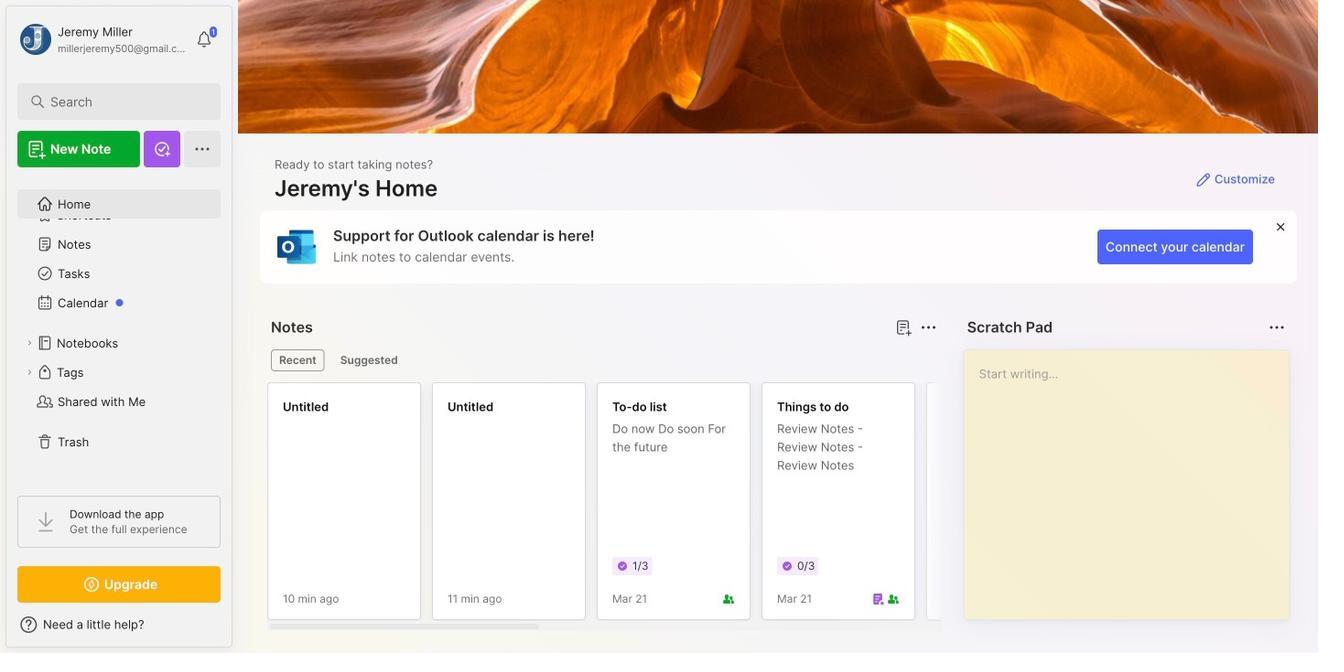 Task type: locate. For each thing, give the bounding box(es) containing it.
0 horizontal spatial tab
[[271, 350, 325, 372]]

Account field
[[17, 21, 187, 58]]

expand notebooks image
[[24, 338, 35, 349]]

1 horizontal spatial tab
[[332, 350, 406, 372]]

Start writing… text field
[[979, 351, 1288, 605]]

None search field
[[50, 91, 196, 113]]

main element
[[0, 0, 238, 654]]

tab list
[[271, 350, 934, 372]]

click to collapse image
[[231, 620, 245, 642]]

row group
[[267, 383, 1318, 632]]

tab
[[271, 350, 325, 372], [332, 350, 406, 372]]

tree
[[6, 179, 232, 480]]

2 tab from the left
[[332, 350, 406, 372]]



Task type: describe. For each thing, give the bounding box(es) containing it.
expand tags image
[[24, 367, 35, 378]]

WHAT'S NEW field
[[6, 611, 232, 640]]

1 tab from the left
[[271, 350, 325, 372]]

none search field inside main element
[[50, 91, 196, 113]]

tree inside main element
[[6, 179, 232, 480]]

Search text field
[[50, 93, 196, 111]]



Task type: vqa. For each thing, say whether or not it's contained in the screenshot.
search field in the Main element
yes



